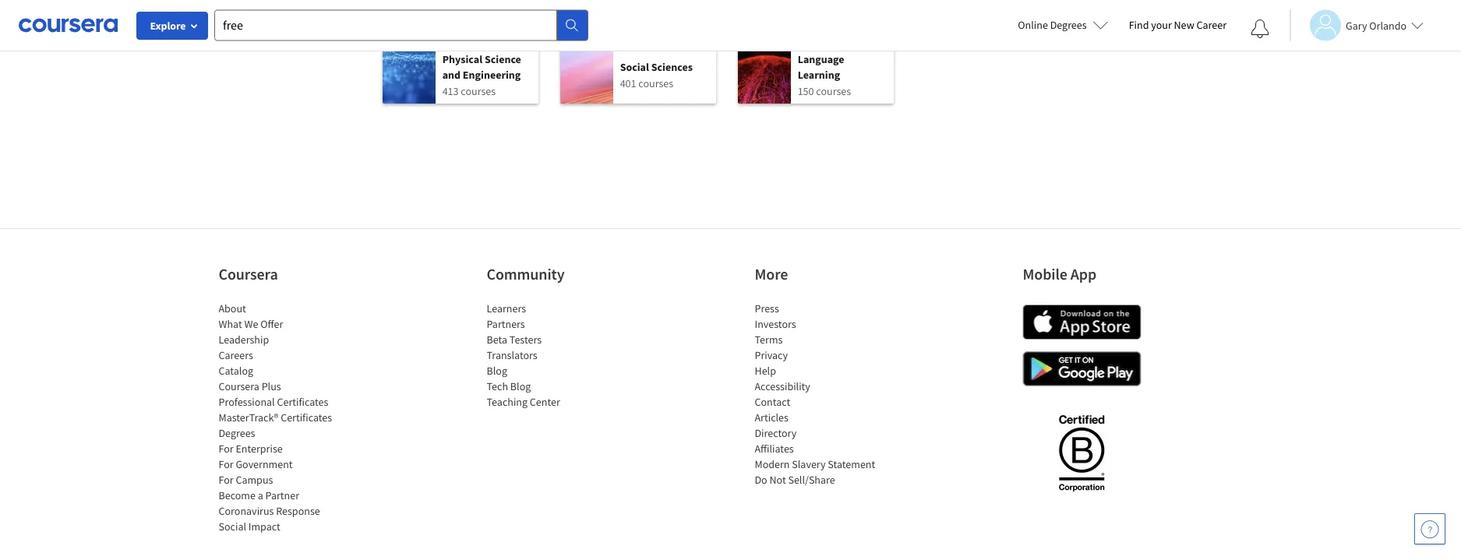 Task type: describe. For each thing, give the bounding box(es) containing it.
online degrees button
[[1006, 8, 1121, 42]]

catalog link
[[219, 364, 253, 378]]

1 coursera from the top
[[219, 264, 278, 284]]

courses inside physical science and engineering 413 courses
[[461, 84, 496, 98]]

affiliates link
[[755, 442, 794, 456]]

orlando
[[1370, 18, 1407, 32]]

investors
[[755, 317, 796, 331]]

press investors terms privacy help accessibility contact articles directory affiliates modern slavery statement do not sell/share
[[755, 301, 875, 487]]

partner
[[265, 488, 299, 502]]

for campus link
[[219, 473, 273, 487]]

1 vertical spatial blog
[[510, 379, 531, 393]]

what
[[219, 317, 242, 331]]

leadership
[[219, 333, 269, 347]]

coronavirus response link
[[219, 504, 320, 518]]

language learning 150 courses
[[798, 52, 851, 98]]

leadership link
[[219, 333, 269, 347]]

privacy
[[755, 348, 788, 362]]

offer
[[261, 317, 283, 331]]

413
[[442, 84, 459, 98]]

catalog
[[219, 364, 253, 378]]

careers link
[[219, 348, 253, 362]]

teaching
[[487, 395, 528, 409]]

1 for from the top
[[219, 442, 234, 456]]

directory link
[[755, 426, 797, 440]]

contact
[[755, 395, 790, 409]]

learning
[[798, 67, 840, 81]]

terms link
[[755, 333, 783, 347]]

get it on google play image
[[1023, 351, 1141, 386]]

sciences
[[651, 59, 693, 73]]

articles link
[[755, 411, 789, 425]]

explore button
[[136, 12, 208, 40]]

accessibility link
[[755, 379, 810, 393]]

articles
[[755, 411, 789, 425]]

for government link
[[219, 457, 293, 471]]

press link
[[755, 301, 779, 315]]

gary orlando button
[[1290, 10, 1424, 41]]

become a partner link
[[219, 488, 299, 502]]

coursera plus link
[[219, 379, 281, 393]]

471 courses
[[620, 6, 673, 20]]

do not sell/share link
[[755, 473, 835, 487]]

courses inside language learning 150 courses
[[816, 84, 851, 98]]

do
[[755, 473, 767, 487]]

career
[[1197, 18, 1227, 32]]

privacy link
[[755, 348, 788, 362]]

0 horizontal spatial blog
[[487, 364, 507, 378]]

new
[[1174, 18, 1195, 32]]

partners link
[[487, 317, 525, 331]]

app
[[1071, 264, 1097, 284]]

not
[[770, 473, 786, 487]]

physical
[[442, 52, 483, 66]]

science
[[485, 52, 521, 66]]

150
[[798, 84, 814, 98]]

translators link
[[487, 348, 538, 362]]

2 for from the top
[[219, 457, 234, 471]]

list containing 471 courses
[[383, 0, 1072, 116]]

mobile app
[[1023, 264, 1097, 284]]

online degrees
[[1018, 18, 1087, 32]]

response
[[276, 504, 320, 518]]

enterprise
[[236, 442, 283, 456]]

list for coursera
[[219, 301, 351, 534]]

coursera image
[[19, 13, 118, 38]]

explore
[[150, 19, 186, 33]]

courses inside social sciences 401 courses
[[639, 76, 673, 90]]

tech blog link
[[487, 379, 531, 393]]

mastertrack® certificates link
[[219, 411, 332, 425]]

137 courses
[[975, 13, 1029, 27]]

help
[[755, 364, 776, 378]]

plus
[[262, 379, 281, 393]]

press
[[755, 301, 779, 315]]

coursera inside about what we offer leadership careers catalog coursera plus professional certificates mastertrack® certificates degrees for enterprise for government for campus become a partner coronavirus response social impact
[[219, 379, 259, 393]]

coronavirus
[[219, 504, 274, 518]]

What do you want to learn? text field
[[214, 10, 557, 41]]

137 courses link
[[916, 0, 1072, 33]]



Task type: locate. For each thing, give the bounding box(es) containing it.
language
[[798, 52, 845, 66]]

2 vertical spatial for
[[219, 473, 234, 487]]

degrees inside dropdown button
[[1050, 18, 1087, 32]]

engineering
[[463, 67, 521, 81]]

blog up tech
[[487, 364, 507, 378]]

beta testers link
[[487, 333, 542, 347]]

investors link
[[755, 317, 796, 331]]

degrees down mastertrack®
[[219, 426, 255, 440]]

find your new career link
[[1121, 16, 1235, 35]]

1 horizontal spatial degrees
[[1050, 18, 1087, 32]]

list
[[383, 0, 1072, 116], [219, 301, 351, 534], [487, 301, 619, 410], [755, 301, 887, 488]]

about link
[[219, 301, 246, 315]]

1 vertical spatial degrees
[[219, 426, 255, 440]]

government
[[236, 457, 293, 471]]

list for community
[[487, 301, 619, 410]]

degrees inside about what we offer leadership careers catalog coursera plus professional certificates mastertrack® certificates degrees for enterprise for government for campus become a partner coronavirus response social impact
[[219, 426, 255, 440]]

401
[[620, 76, 636, 90]]

social impact link
[[219, 520, 280, 534]]

social inside social sciences 401 courses
[[620, 59, 649, 73]]

mobile
[[1023, 264, 1068, 284]]

courses right 471
[[639, 6, 673, 20]]

for up become on the bottom of the page
[[219, 473, 234, 487]]

coursera down catalog link
[[219, 379, 259, 393]]

social
[[620, 59, 649, 73], [219, 520, 246, 534]]

social up 401
[[620, 59, 649, 73]]

more
[[755, 264, 788, 284]]

testers
[[510, 333, 542, 347]]

social inside about what we offer leadership careers catalog coursera plus professional certificates mastertrack® certificates degrees for enterprise for government for campus become a partner coronavirus response social impact
[[219, 520, 246, 534]]

list containing about
[[219, 301, 351, 534]]

modern
[[755, 457, 790, 471]]

coursera
[[219, 264, 278, 284], [219, 379, 259, 393]]

2 coursera from the top
[[219, 379, 259, 393]]

a
[[258, 488, 263, 502]]

we
[[244, 317, 258, 331]]

courses right 137
[[994, 13, 1029, 27]]

social down coronavirus
[[219, 520, 246, 534]]

degrees right "online" at the top
[[1050, 18, 1087, 32]]

for up for campus link
[[219, 457, 234, 471]]

and
[[442, 67, 461, 81]]

help center image
[[1421, 520, 1439, 539]]

for
[[219, 442, 234, 456], [219, 457, 234, 471], [219, 473, 234, 487]]

list containing press
[[755, 301, 887, 488]]

courses down the learning
[[816, 84, 851, 98]]

1 vertical spatial for
[[219, 457, 234, 471]]

0 horizontal spatial degrees
[[219, 426, 255, 440]]

translators
[[487, 348, 538, 362]]

1 horizontal spatial social
[[620, 59, 649, 73]]

courses down sciences
[[639, 76, 673, 90]]

physical science and engineering 413 courses
[[442, 52, 521, 98]]

None search field
[[214, 10, 588, 41]]

terms
[[755, 333, 783, 347]]

degrees
[[1050, 18, 1087, 32], [219, 426, 255, 440]]

accessibility
[[755, 379, 810, 393]]

about what we offer leadership careers catalog coursera plus professional certificates mastertrack® certificates degrees for enterprise for government for campus become a partner coronavirus response social impact
[[219, 301, 332, 534]]

teaching center link
[[487, 395, 560, 409]]

social sciences 401 courses
[[620, 59, 693, 90]]

show notifications image
[[1251, 19, 1270, 38]]

courses down engineering
[[461, 84, 496, 98]]

0 horizontal spatial social
[[219, 520, 246, 534]]

3 for from the top
[[219, 473, 234, 487]]

learners
[[487, 301, 526, 315]]

0 vertical spatial for
[[219, 442, 234, 456]]

list containing learners
[[487, 301, 619, 410]]

137
[[975, 13, 992, 27]]

gary
[[1346, 18, 1367, 32]]

gary orlando
[[1346, 18, 1407, 32]]

1 vertical spatial social
[[219, 520, 246, 534]]

find your new career
[[1129, 18, 1227, 32]]

logo of certified b corporation image
[[1050, 406, 1114, 499]]

campus
[[236, 473, 273, 487]]

1 horizontal spatial blog
[[510, 379, 531, 393]]

1 vertical spatial coursera
[[219, 379, 259, 393]]

about
[[219, 301, 246, 315]]

professional certificates link
[[219, 395, 328, 409]]

partners
[[487, 317, 525, 331]]

impact
[[248, 520, 280, 534]]

blog link
[[487, 364, 507, 378]]

1 vertical spatial certificates
[[281, 411, 332, 425]]

certificates down professional certificates link
[[281, 411, 332, 425]]

careers
[[219, 348, 253, 362]]

mastertrack®
[[219, 411, 278, 425]]

community
[[487, 264, 565, 284]]

statement
[[828, 457, 875, 471]]

0 vertical spatial degrees
[[1050, 18, 1087, 32]]

0 vertical spatial coursera
[[219, 264, 278, 284]]

find
[[1129, 18, 1149, 32]]

471
[[620, 6, 636, 20]]

certificates
[[277, 395, 328, 409], [281, 411, 332, 425]]

learners link
[[487, 301, 526, 315]]

coursera up about link
[[219, 264, 278, 284]]

blog up teaching center 'link'
[[510, 379, 531, 393]]

beta
[[487, 333, 507, 347]]

learners partners beta testers translators blog tech blog teaching center
[[487, 301, 560, 409]]

help link
[[755, 364, 776, 378]]

slavery
[[792, 457, 826, 471]]

center
[[530, 395, 560, 409]]

degrees link
[[219, 426, 255, 440]]

become
[[219, 488, 256, 502]]

for enterprise link
[[219, 442, 283, 456]]

contact link
[[755, 395, 790, 409]]

list for more
[[755, 301, 887, 488]]

0 vertical spatial certificates
[[277, 395, 328, 409]]

courses
[[639, 6, 673, 20], [994, 13, 1029, 27], [639, 76, 673, 90], [461, 84, 496, 98], [816, 84, 851, 98]]

modern slavery statement link
[[755, 457, 875, 471]]

online
[[1018, 18, 1048, 32]]

your
[[1151, 18, 1172, 32]]

certificates up mastertrack® certificates "link" at the left of page
[[277, 395, 328, 409]]

0 vertical spatial blog
[[487, 364, 507, 378]]

0 vertical spatial social
[[620, 59, 649, 73]]

what we offer link
[[219, 317, 283, 331]]

for down the degrees link in the bottom left of the page
[[219, 442, 234, 456]]

471 courses link
[[560, 0, 716, 33]]

download on the app store image
[[1023, 305, 1141, 340]]

professional
[[219, 395, 275, 409]]



Task type: vqa. For each thing, say whether or not it's contained in the screenshot.
Coursera
yes



